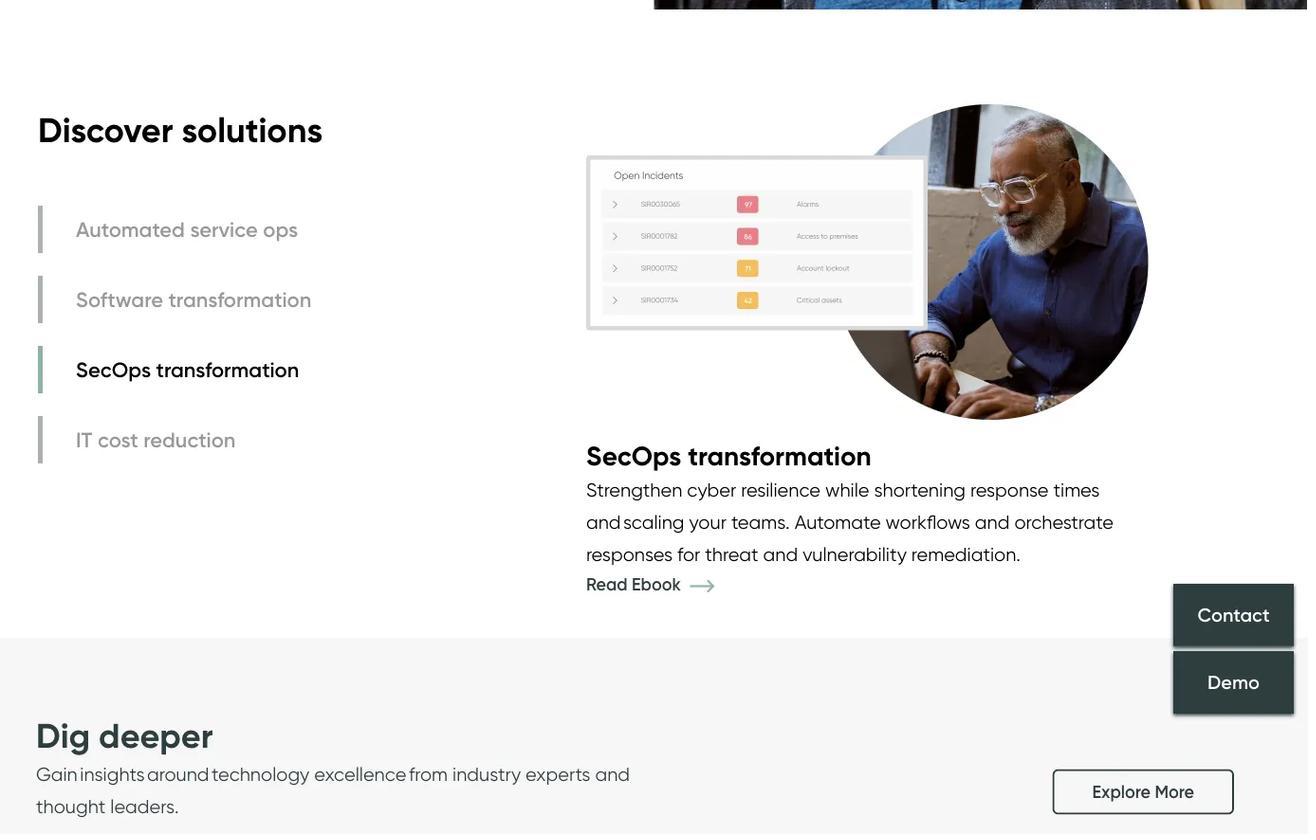 Task type: vqa. For each thing, say whether or not it's contained in the screenshot.
"cost"
yes



Task type: locate. For each thing, give the bounding box(es) containing it.
0 horizontal spatial secops
[[76, 357, 151, 382]]

discover solutions
[[38, 109, 323, 151]]

while
[[825, 478, 870, 501]]

secops up cost at the bottom left of the page
[[76, 357, 151, 382]]

streamline service delivery for technology excellence image
[[0, 0, 1308, 9], [0, 0, 1308, 9]]

excellence from
[[314, 763, 448, 786]]

reduction
[[143, 427, 236, 453]]

it cost reduction link
[[38, 416, 316, 464]]

software
[[76, 287, 163, 312]]

0 vertical spatial and
[[975, 511, 1010, 533]]

for
[[677, 543, 700, 566]]

read ebook link
[[586, 574, 742, 595]]

1 vertical spatial secops
[[586, 440, 681, 473]]

software transformation
[[76, 287, 311, 312]]

read ebook
[[586, 574, 685, 595]]

1 horizontal spatial and
[[763, 543, 798, 566]]

ops
[[263, 216, 298, 242]]

transformation down 'software transformation'
[[156, 357, 299, 382]]

and down response
[[975, 511, 1010, 533]]

1 vertical spatial transformation
[[156, 357, 299, 382]]

2 vertical spatial and
[[595, 763, 630, 786]]

experts
[[526, 763, 590, 786]]

it cost reduction
[[76, 427, 236, 453]]

1 vertical spatial and
[[763, 543, 798, 566]]

transformation inside 'secops transformation strengthen cyber resilience while shortening response times and scaling your teams. automate workflows and orchestrate responses for threat and vulnerability remediation.'
[[688, 440, 872, 473]]

read
[[586, 574, 628, 595]]

contact link
[[1174, 584, 1294, 647]]

teams.
[[731, 511, 790, 533]]

automation and orchestration improve threat response image
[[586, 85, 1149, 439]]

1 horizontal spatial secops
[[586, 440, 681, 473]]

0 vertical spatial transformation
[[168, 287, 311, 312]]

your
[[689, 511, 727, 533]]

2 horizontal spatial and
[[975, 511, 1010, 533]]

2 vertical spatial transformation
[[688, 440, 872, 473]]

and inside dig deeper gain insights around technology excellence from industry experts and thought leaders.
[[595, 763, 630, 786]]

transformation for secops transformation
[[156, 357, 299, 382]]

transformation down service
[[168, 287, 311, 312]]

resilience
[[741, 478, 821, 501]]

transformation up resilience
[[688, 440, 872, 473]]

automated service ops link
[[38, 206, 316, 253]]

threat
[[705, 543, 759, 566]]

secops
[[76, 357, 151, 382], [586, 440, 681, 473]]

and down "teams."
[[763, 543, 798, 566]]

response
[[971, 478, 1049, 501]]

times
[[1054, 478, 1100, 501]]

transformation
[[168, 287, 311, 312], [156, 357, 299, 382], [688, 440, 872, 473]]

responses
[[586, 543, 673, 566]]

0 vertical spatial secops
[[76, 357, 151, 382]]

automate
[[795, 511, 881, 533]]

0 horizontal spatial and
[[595, 763, 630, 786]]

contact
[[1198, 603, 1270, 627]]

industry
[[453, 763, 521, 786]]

and right experts
[[595, 763, 630, 786]]

secops inside 'secops transformation strengthen cyber resilience while shortening response times and scaling your teams. automate workflows and orchestrate responses for threat and vulnerability remediation.'
[[586, 440, 681, 473]]

secops up "strengthen"
[[586, 440, 681, 473]]

service
[[190, 216, 258, 242]]

and
[[975, 511, 1010, 533], [763, 543, 798, 566], [595, 763, 630, 786]]

remediation.
[[912, 543, 1021, 566]]



Task type: describe. For each thing, give the bounding box(es) containing it.
secops transformation
[[76, 357, 299, 382]]

gain insights around technology
[[36, 763, 310, 786]]

deeper
[[99, 715, 213, 757]]

automated service ops
[[76, 216, 298, 242]]

shortening
[[874, 478, 966, 501]]

dig
[[36, 715, 90, 757]]

software transformation link
[[38, 276, 316, 323]]

ebook
[[632, 574, 681, 595]]

automated
[[76, 216, 185, 242]]

cyber
[[687, 478, 736, 501]]

workflows
[[886, 511, 970, 533]]

strengthen
[[586, 478, 682, 501]]

transformation for software transformation
[[168, 287, 311, 312]]

explore more link
[[1053, 770, 1234, 816]]

vulnerability
[[803, 543, 907, 566]]

secops for secops transformation strengthen cyber resilience while shortening response times and scaling your teams. automate workflows and orchestrate responses for threat and vulnerability remediation.
[[586, 440, 681, 473]]

explore
[[1092, 782, 1151, 803]]

and scaling
[[586, 511, 685, 533]]

orchestrate
[[1015, 511, 1114, 533]]

solutions
[[182, 109, 323, 151]]

dig deeper gain insights around technology excellence from industry experts and thought leaders.
[[36, 715, 630, 818]]

secops transformation link
[[38, 346, 316, 394]]

transformation for secops transformation strengthen cyber resilience while shortening response times and scaling your teams. automate workflows and orchestrate responses for threat and vulnerability remediation.
[[688, 440, 872, 473]]

demo
[[1208, 671, 1260, 694]]

thought
[[36, 796, 106, 818]]

secops for secops transformation
[[76, 357, 151, 382]]

secops transformation strengthen cyber resilience while shortening response times and scaling your teams. automate workflows and orchestrate responses for threat and vulnerability remediation.
[[586, 440, 1114, 566]]

discover
[[38, 109, 173, 151]]

leaders.
[[110, 796, 179, 818]]

demo link
[[1174, 652, 1294, 714]]

more
[[1155, 782, 1194, 803]]

it
[[76, 427, 92, 453]]

cost
[[98, 427, 138, 453]]

explore more
[[1092, 782, 1194, 803]]



